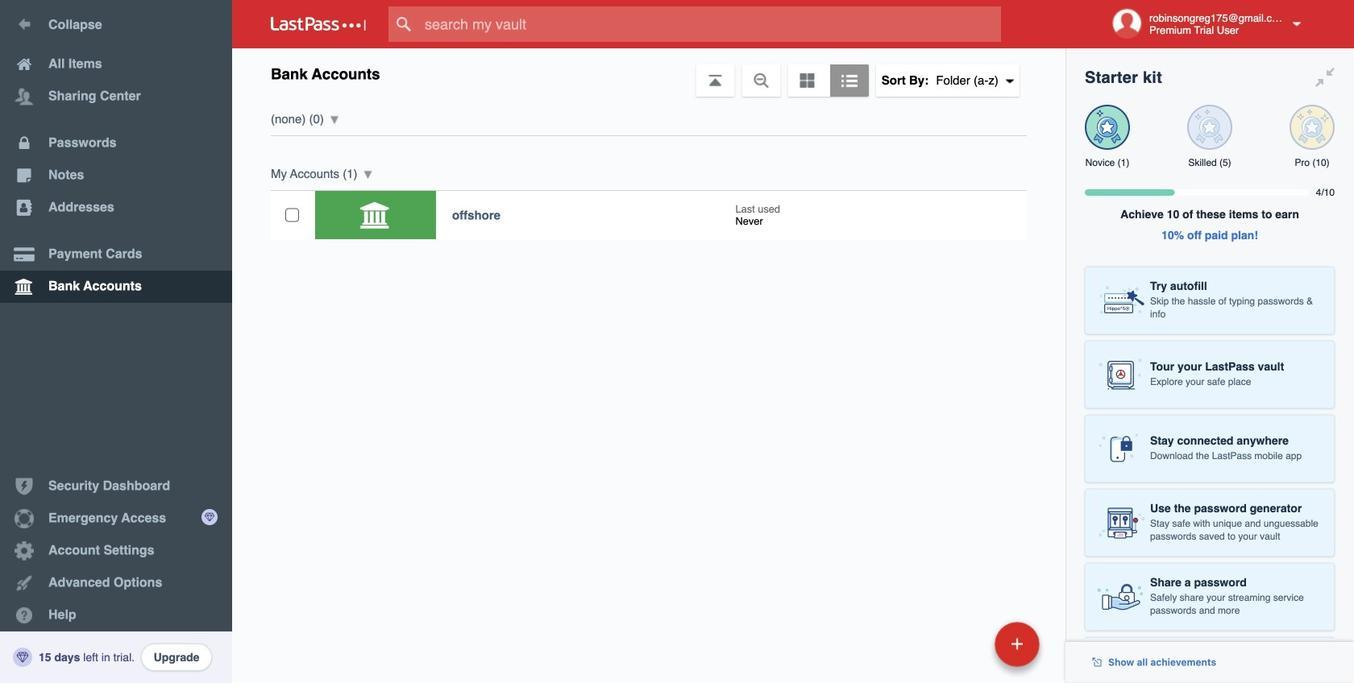 Task type: vqa. For each thing, say whether or not it's contained in the screenshot.
DIALOG
no



Task type: describe. For each thing, give the bounding box(es) containing it.
lastpass image
[[271, 17, 366, 31]]

new item element
[[884, 622, 1046, 667]]

new item navigation
[[884, 618, 1050, 684]]

main navigation navigation
[[0, 0, 232, 684]]



Task type: locate. For each thing, give the bounding box(es) containing it.
search my vault text field
[[389, 6, 1033, 42]]

Search search field
[[389, 6, 1033, 42]]

vault options navigation
[[232, 48, 1066, 97]]



